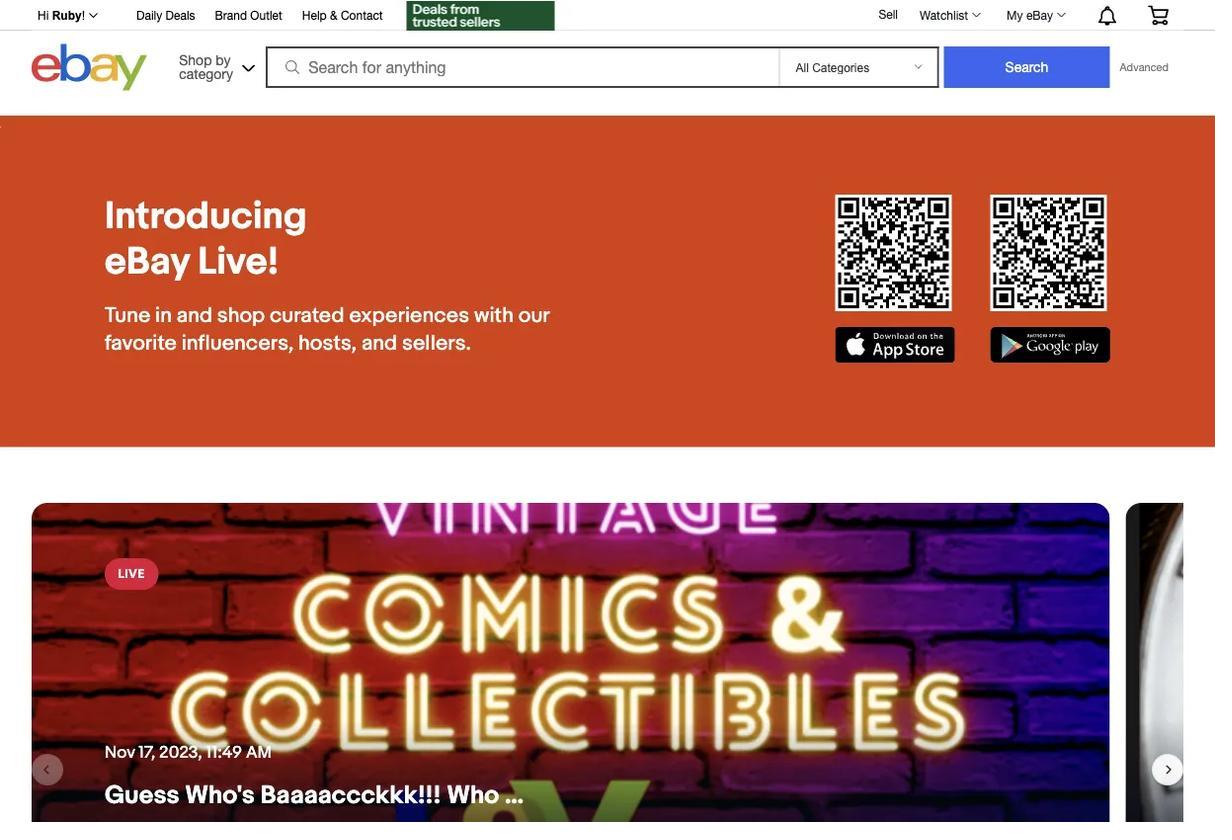 Task type: vqa. For each thing, say whether or not it's contained in the screenshot.
advanced
yes



Task type: describe. For each thing, give the bounding box(es) containing it.
introducing<br/>ebay live! element
[[105, 194, 588, 286]]

daily deals link
[[136, 5, 195, 27]]

auction
[[664, 780, 756, 811]]

by
[[216, 51, 231, 68]]

who's
[[185, 780, 255, 811]]

sell
[[879, 7, 898, 21]]

deals
[[166, 8, 195, 22]]

shop
[[179, 51, 212, 68]]

watchlist link
[[909, 3, 990, 27]]

2023,
[[159, 742, 202, 762]]

hosts,
[[298, 330, 357, 356]]

ebay for introducing ebay live!
[[105, 240, 189, 286]]

daily
[[136, 8, 162, 22]]

hi ruby !
[[38, 9, 85, 22]]

tune in and shop curated experiences with our favorite influencers, hosts, and sellers.
[[105, 302, 549, 356]]

contact
[[341, 8, 383, 22]]

&
[[330, 8, 338, 22]]

11:49
[[206, 742, 242, 762]]

live
[[118, 566, 145, 582]]

my ebay
[[1007, 8, 1053, 22]]

our
[[519, 302, 549, 328]]

2 qrcode image from the left
[[991, 195, 1107, 311]]

help
[[302, 8, 327, 22]]

nov
[[105, 742, 135, 762]]

guess who's baaaaccckkk!!! who will be the .01 auction king today?
[[105, 780, 901, 811]]

your shopping cart image
[[1147, 5, 1170, 25]]

sellers.
[[402, 330, 471, 356]]

brand outlet link
[[215, 5, 282, 27]]

ruby
[[52, 9, 82, 22]]

baaaaccckkk!!!
[[260, 780, 441, 811]]

0 horizontal spatial and
[[177, 302, 213, 328]]

am
[[246, 742, 272, 762]]

advanced
[[1120, 61, 1169, 74]]

curated
[[270, 302, 345, 328]]

introducing ebay live!
[[105, 194, 307, 286]]

get the coupon image
[[407, 1, 555, 31]]

my
[[1007, 8, 1023, 22]]

shop
[[217, 302, 265, 328]]



Task type: locate. For each thing, give the bounding box(es) containing it.
qrcode image
[[835, 195, 952, 311], [991, 195, 1107, 311]]

shop by category
[[179, 51, 233, 82]]

0 horizontal spatial qrcode image
[[835, 195, 952, 311]]

ebay
[[1027, 8, 1053, 22], [105, 240, 189, 286]]

ebay inside introducing ebay live!
[[105, 240, 189, 286]]

0 horizontal spatial ebay
[[105, 240, 189, 286]]

ebay for my ebay
[[1027, 8, 1053, 22]]

none submit inside "shop by category" banner
[[944, 46, 1110, 88]]

help & contact link
[[302, 5, 383, 27]]

nov 17, 2023, 11:49 am
[[105, 742, 272, 762]]

17,
[[139, 742, 155, 762]]

and right in
[[177, 302, 213, 328]]

category
[[179, 65, 233, 82]]

0 vertical spatial ebay
[[1027, 8, 1053, 22]]

ebay right my
[[1027, 8, 1053, 22]]

brand outlet
[[215, 8, 282, 22]]

favorite
[[105, 330, 177, 356]]

guess
[[105, 780, 179, 811]]

brand
[[215, 8, 247, 22]]

ebay inside account navigation
[[1027, 8, 1053, 22]]

watchlist
[[920, 8, 968, 22]]

and
[[177, 302, 213, 328], [362, 330, 397, 356]]

influencers,
[[181, 330, 294, 356]]

0 vertical spatial and
[[177, 302, 213, 328]]

1 horizontal spatial ebay
[[1027, 8, 1053, 22]]

who
[[447, 780, 499, 811]]

the
[[585, 780, 623, 811]]

experiences
[[349, 302, 470, 328]]

outlet
[[250, 8, 282, 22]]

advanced link
[[1110, 47, 1179, 87]]

1 qrcode image from the left
[[835, 195, 952, 311]]

and down experiences
[[362, 330, 397, 356]]

will
[[505, 780, 543, 811]]

live!
[[198, 240, 279, 286]]

today?
[[820, 780, 901, 811]]

ebay up in
[[105, 240, 189, 286]]

!
[[82, 9, 85, 22]]

be
[[549, 780, 579, 811]]

introducing
[[105, 194, 307, 240]]

shop by category button
[[170, 44, 259, 86]]

shop by category banner
[[27, 0, 1184, 116]]

my ebay link
[[996, 3, 1075, 27]]

None submit
[[944, 46, 1110, 88]]

hi
[[38, 9, 49, 22]]

1 horizontal spatial qrcode image
[[991, 195, 1107, 311]]

help & contact
[[302, 8, 383, 22]]

tune
[[105, 302, 150, 328]]

with
[[474, 302, 514, 328]]

.01
[[628, 780, 659, 811]]

1 vertical spatial ebay
[[105, 240, 189, 286]]

in
[[155, 302, 172, 328]]

sell link
[[870, 7, 907, 21]]

1 horizontal spatial and
[[362, 330, 397, 356]]

Search for anything text field
[[269, 48, 775, 86]]

account navigation
[[27, 0, 1184, 33]]

1 vertical spatial and
[[362, 330, 397, 356]]

king
[[761, 780, 814, 811]]

daily deals
[[136, 8, 195, 22]]



